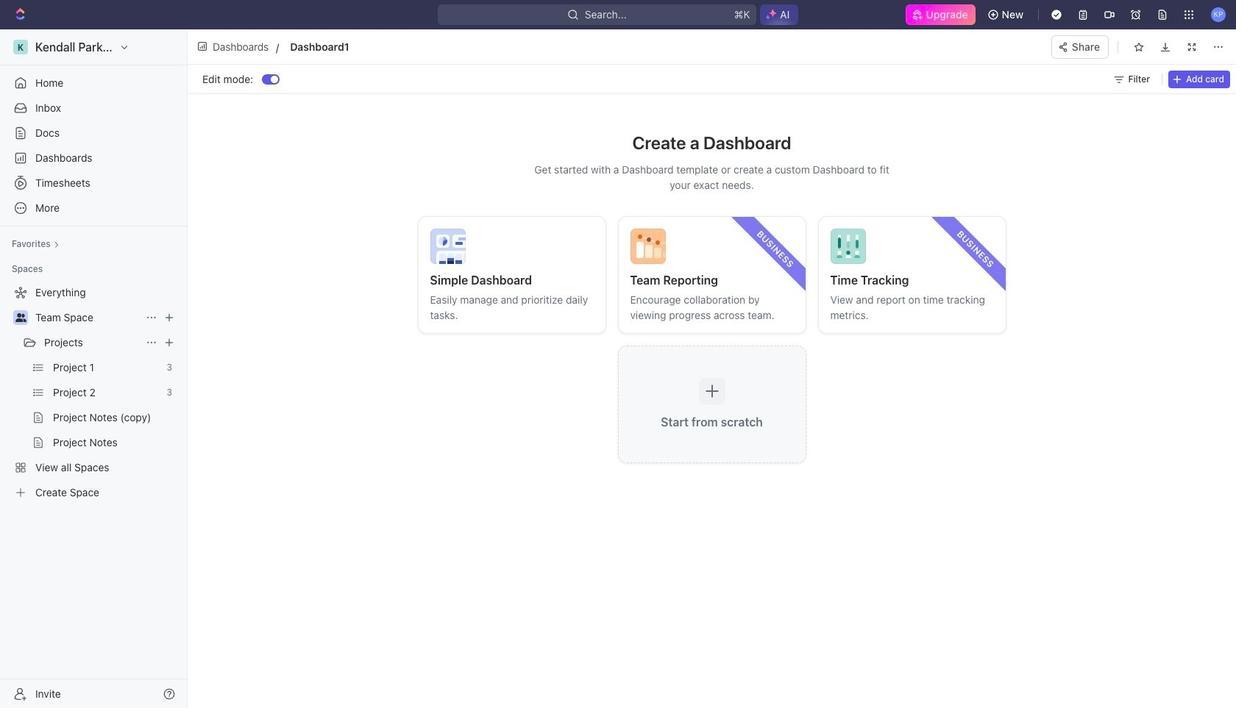Task type: vqa. For each thing, say whether or not it's contained in the screenshot.
user group icon at the left of the page
yes



Task type: locate. For each thing, give the bounding box(es) containing it.
tree
[[6, 281, 181, 505]]

time tracking image
[[831, 229, 866, 264]]

simple dashboard image
[[430, 229, 466, 264]]

team reporting image
[[630, 229, 666, 264]]

user group image
[[15, 314, 26, 322]]

None text field
[[290, 38, 611, 56]]

sidebar navigation
[[0, 29, 191, 709]]

tree inside "sidebar" navigation
[[6, 281, 181, 505]]



Task type: describe. For each thing, give the bounding box(es) containing it.
kendall parks's workspace, , element
[[13, 40, 28, 54]]



